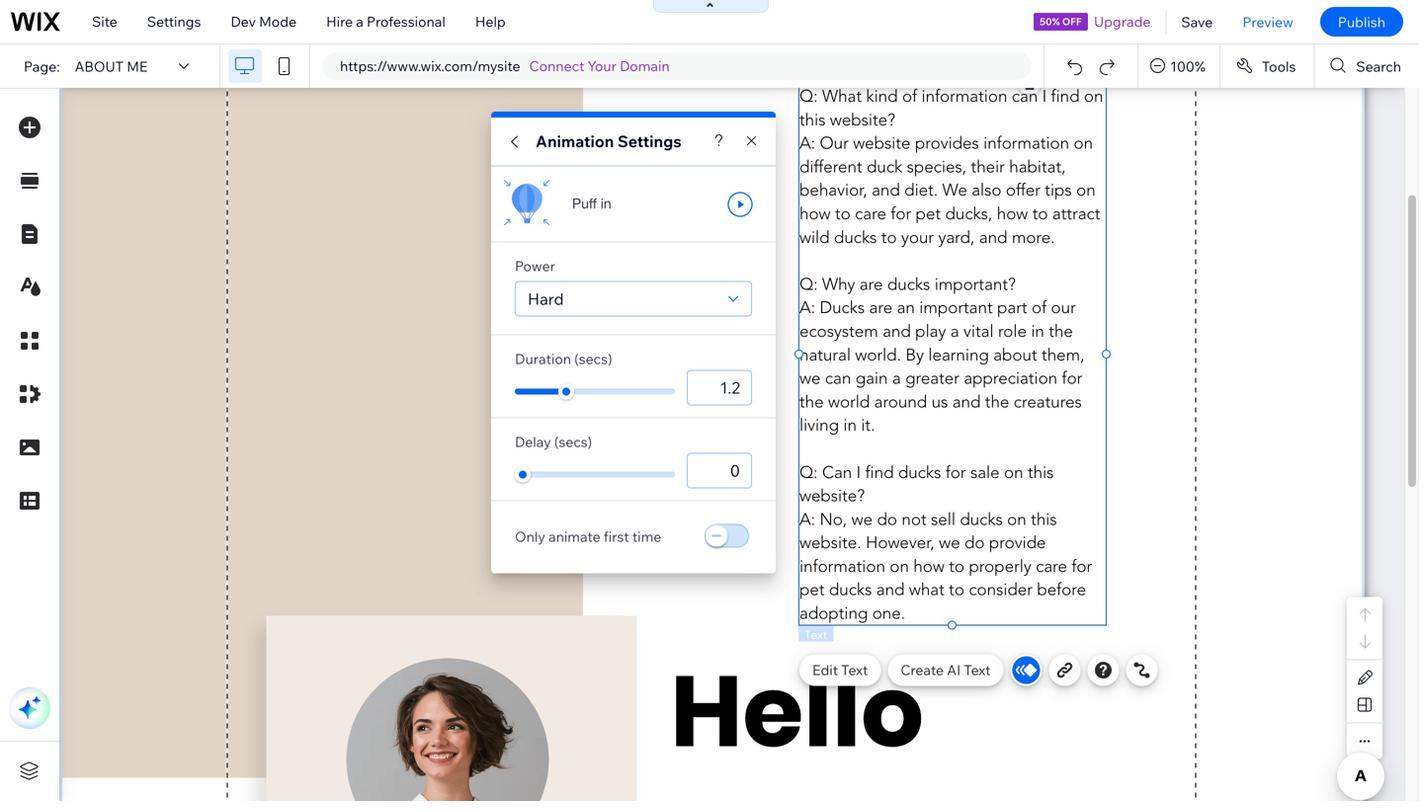 Task type: describe. For each thing, give the bounding box(es) containing it.
duration (secs)
[[515, 350, 612, 368]]

https://www.wix.com/mysite
[[340, 57, 520, 75]]

animation
[[536, 131, 614, 151]]

edit text
[[812, 662, 868, 679]]

mode
[[259, 13, 297, 30]]

delay (secs)
[[515, 433, 592, 451]]

1 horizontal spatial settings
[[618, 131, 681, 151]]

a
[[356, 13, 364, 30]]

hire
[[326, 13, 353, 30]]

site
[[92, 13, 117, 30]]

in
[[601, 195, 611, 211]]

dev mode
[[231, 13, 297, 30]]

ai
[[947, 662, 961, 679]]

help
[[475, 13, 506, 30]]

me
[[127, 58, 148, 75]]

save button
[[1167, 0, 1228, 43]]

first
[[604, 528, 629, 546]]

tools
[[1262, 58, 1296, 75]]

search button
[[1315, 44, 1419, 88]]

tools button
[[1220, 44, 1314, 88]]

search
[[1356, 58, 1401, 75]]

upgrade
[[1094, 13, 1151, 30]]

domain
[[620, 57, 670, 75]]

preview button
[[1228, 0, 1308, 43]]

publish button
[[1320, 7, 1403, 37]]

2 text from the left
[[964, 662, 991, 679]]

off
[[1062, 15, 1082, 28]]

about
[[75, 58, 124, 75]]

duration
[[515, 350, 571, 368]]

100%
[[1170, 58, 1206, 75]]



Task type: locate. For each thing, give the bounding box(es) containing it.
power
[[515, 257, 555, 275]]

(secs) for duration (secs)
[[574, 350, 612, 368]]

(secs) right duration
[[574, 350, 612, 368]]

hard
[[528, 289, 564, 309]]

0 vertical spatial settings
[[147, 13, 201, 30]]

only animate first time
[[515, 528, 661, 546]]

professional
[[367, 13, 446, 30]]

0 horizontal spatial text
[[841, 662, 868, 679]]

1 horizontal spatial text
[[964, 662, 991, 679]]

(secs)
[[574, 350, 612, 368], [554, 433, 592, 451]]

50%
[[1040, 15, 1060, 28]]

0 vertical spatial (secs)
[[574, 350, 612, 368]]

text
[[841, 662, 868, 679], [964, 662, 991, 679]]

hire a professional
[[326, 13, 446, 30]]

preview
[[1243, 13, 1294, 30]]

puff in
[[572, 195, 611, 211]]

time
[[632, 528, 661, 546]]

None text field
[[687, 453, 752, 489]]

switch
[[703, 523, 752, 551]]

1 vertical spatial settings
[[618, 131, 681, 151]]

(secs) right delay
[[554, 433, 592, 451]]

about me
[[75, 58, 148, 75]]

create ai text
[[901, 662, 991, 679]]

1 text from the left
[[841, 662, 868, 679]]

publish
[[1338, 13, 1386, 30]]

edit
[[812, 662, 838, 679]]

https://www.wix.com/mysite connect your domain
[[340, 57, 670, 75]]

text right edit
[[841, 662, 868, 679]]

create
[[901, 662, 944, 679]]

save
[[1181, 13, 1213, 30]]

animation settings
[[536, 131, 681, 151]]

settings
[[147, 13, 201, 30], [618, 131, 681, 151]]

puff
[[572, 195, 597, 211]]

0 horizontal spatial settings
[[147, 13, 201, 30]]

1 vertical spatial (secs)
[[554, 433, 592, 451]]

None text field
[[687, 370, 752, 406]]

only
[[515, 528, 545, 546]]

connect
[[529, 57, 584, 75]]

100% button
[[1139, 44, 1219, 88]]

settings up me
[[147, 13, 201, 30]]

text right ai
[[964, 662, 991, 679]]

50% off
[[1040, 15, 1082, 28]]

dev
[[231, 13, 256, 30]]

your
[[588, 57, 617, 75]]

delay
[[515, 433, 551, 451]]

(secs) for delay (secs)
[[554, 433, 592, 451]]

settings right animation
[[618, 131, 681, 151]]

animate
[[548, 528, 601, 546]]



Task type: vqa. For each thing, say whether or not it's contained in the screenshot.
PUBLISH button
yes



